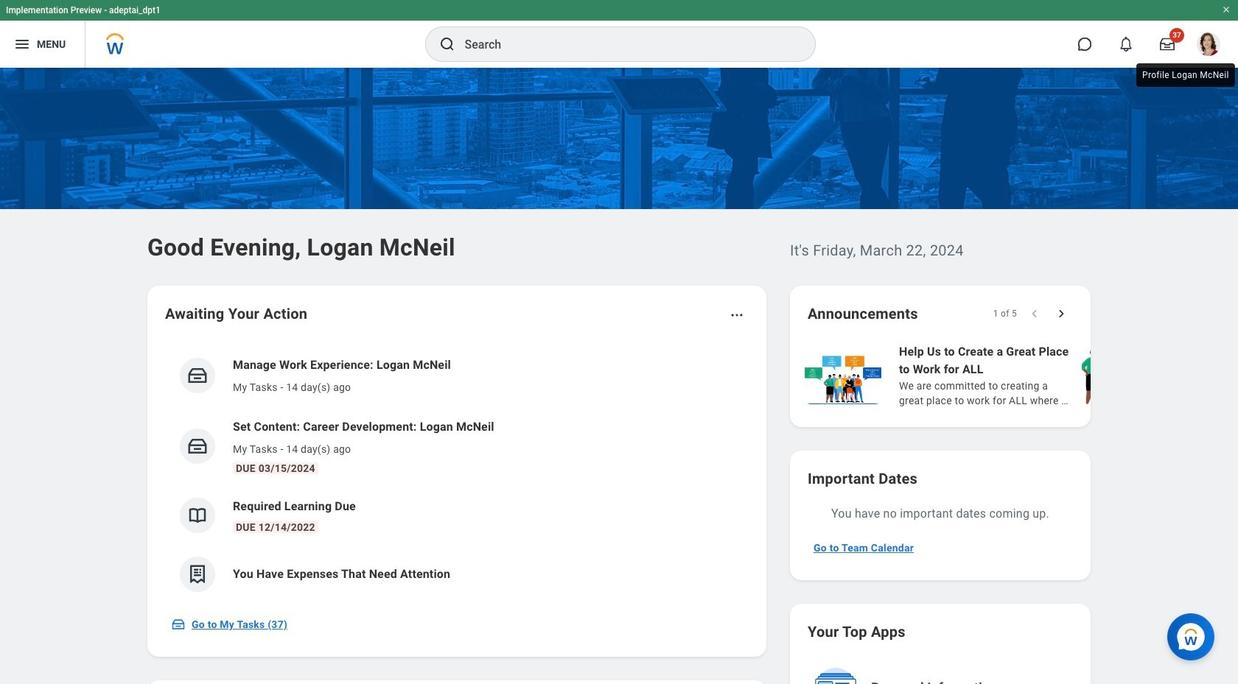 Task type: locate. For each thing, give the bounding box(es) containing it.
list
[[802, 342, 1238, 410], [165, 345, 749, 604]]

chevron left small image
[[1027, 307, 1042, 321]]

0 horizontal spatial inbox image
[[171, 618, 186, 632]]

inbox image inside list
[[186, 436, 209, 458]]

0 horizontal spatial list
[[165, 345, 749, 604]]

status
[[993, 308, 1017, 320]]

banner
[[0, 0, 1238, 68]]

main content
[[0, 68, 1238, 685]]

dashboard expenses image
[[186, 564, 209, 586]]

inbox image
[[186, 436, 209, 458], [171, 618, 186, 632]]

1 horizontal spatial inbox image
[[186, 436, 209, 458]]

0 vertical spatial inbox image
[[186, 436, 209, 458]]

profile logan mcneil image
[[1197, 32, 1220, 59]]

1 horizontal spatial list
[[802, 342, 1238, 410]]

tooltip
[[1133, 60, 1238, 90]]

book open image
[[186, 505, 209, 527]]

inbox large image
[[1160, 37, 1175, 52]]



Task type: vqa. For each thing, say whether or not it's contained in the screenshot.
status
yes



Task type: describe. For each thing, give the bounding box(es) containing it.
search image
[[438, 35, 456, 53]]

notifications large image
[[1119, 37, 1133, 52]]

chevron right small image
[[1054, 307, 1069, 321]]

Search Workday  search field
[[465, 28, 785, 60]]

related actions image
[[730, 308, 744, 323]]

1 vertical spatial inbox image
[[171, 618, 186, 632]]

justify image
[[13, 35, 31, 53]]

close environment banner image
[[1222, 5, 1231, 14]]

inbox image
[[186, 365, 209, 387]]



